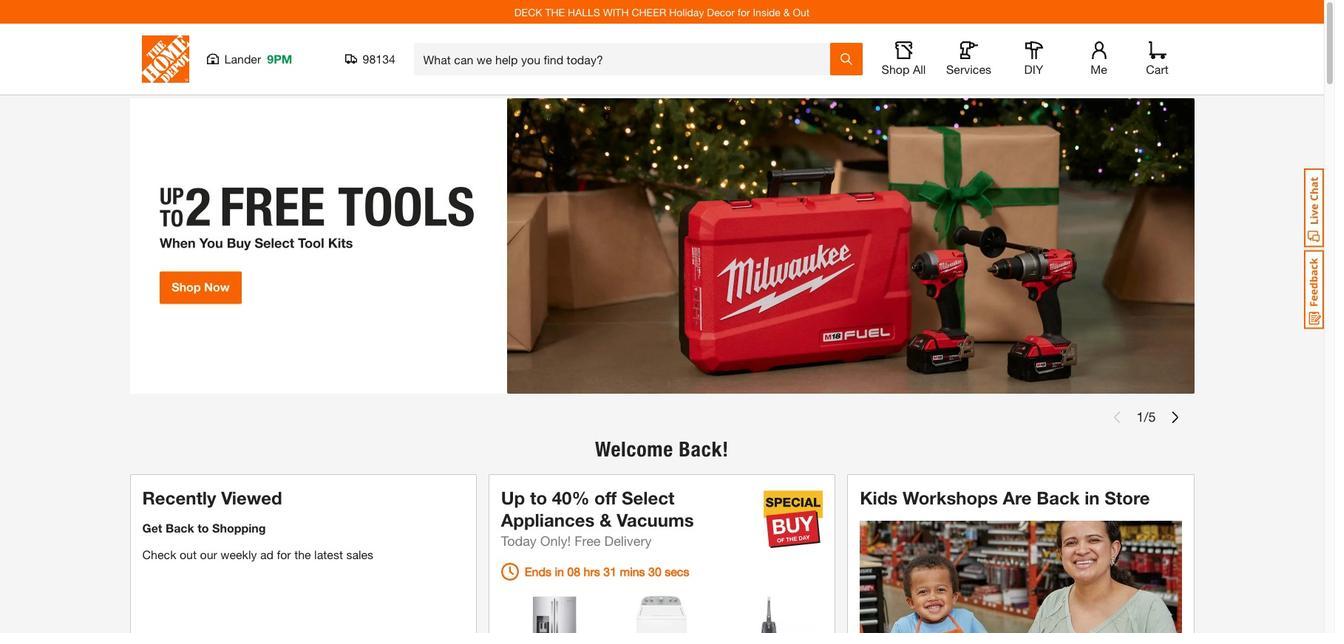 Task type: locate. For each thing, give the bounding box(es) containing it.
to
[[530, 488, 547, 508], [198, 521, 209, 535]]

1 vertical spatial &
[[600, 510, 612, 531]]

deck the halls with cheer holiday decor for inside & out link
[[514, 6, 810, 18]]

vacuums & small appliances product image image
[[724, 593, 815, 634]]

1 vertical spatial back
[[166, 521, 194, 535]]

holiday
[[669, 6, 704, 18]]

0 vertical spatial in
[[1085, 488, 1100, 508]]

the
[[545, 6, 565, 18]]

welcome back!
[[595, 437, 729, 462]]

98134
[[363, 52, 396, 66]]

to up our
[[198, 521, 209, 535]]

mins
[[620, 565, 645, 579]]

workshops
[[903, 488, 998, 508]]

for right ad
[[277, 548, 291, 562]]

services button
[[945, 41, 993, 77]]

98134 button
[[345, 52, 396, 67]]

weekly
[[221, 548, 257, 562]]

hrs
[[584, 565, 600, 579]]

cart
[[1146, 62, 1169, 76]]

ends in 08 hrs 31 mins 30 secs
[[525, 565, 689, 579]]

with
[[603, 6, 629, 18]]

diy
[[1025, 62, 1044, 76]]

0 horizontal spatial in
[[555, 565, 564, 579]]

fridges & ranges product image image
[[509, 593, 601, 634]]

back
[[1037, 488, 1080, 508], [166, 521, 194, 535]]

up to 40% off select appliances & vacuums today only! free delivery
[[501, 488, 694, 549]]

1 vertical spatial for
[[277, 548, 291, 562]]

to up appliances
[[530, 488, 547, 508]]

0 horizontal spatial for
[[277, 548, 291, 562]]

0 horizontal spatial back
[[166, 521, 194, 535]]

halls
[[568, 6, 600, 18]]

1 horizontal spatial back
[[1037, 488, 1080, 508]]

this is the first slide image
[[1112, 412, 1123, 423]]

the
[[294, 548, 311, 562]]

40%
[[552, 488, 590, 508]]

out
[[793, 6, 810, 18]]

0 horizontal spatial to
[[198, 521, 209, 535]]

welcome
[[595, 437, 673, 462]]

0 horizontal spatial &
[[600, 510, 612, 531]]

up
[[501, 488, 525, 508]]

lander
[[224, 52, 261, 66]]

&
[[784, 6, 790, 18], [600, 510, 612, 531]]

are
[[1003, 488, 1032, 508]]

for left inside
[[738, 6, 750, 18]]

kids workshops image
[[860, 521, 1182, 634]]

get
[[142, 521, 162, 535]]

in left the 08
[[555, 565, 564, 579]]

& left out
[[784, 6, 790, 18]]

diy button
[[1010, 41, 1058, 77]]

in
[[1085, 488, 1100, 508], [555, 565, 564, 579]]

shopping
[[212, 521, 266, 535]]

0 vertical spatial &
[[784, 6, 790, 18]]

1 / 5
[[1137, 409, 1156, 425]]

& up free delivery
[[600, 510, 612, 531]]

08
[[567, 565, 581, 579]]

image for 30nov2023-hp-bau-mw44-45 image
[[130, 98, 1194, 394]]

deck the halls with cheer holiday decor for inside & out
[[514, 6, 810, 18]]

back right are
[[1037, 488, 1080, 508]]

kids workshops are back in store
[[860, 488, 1150, 508]]

for
[[738, 6, 750, 18], [277, 548, 291, 562]]

31
[[604, 565, 617, 579]]

free delivery
[[575, 533, 652, 549]]

back right get
[[166, 521, 194, 535]]

1 horizontal spatial to
[[530, 488, 547, 508]]

0 vertical spatial back
[[1037, 488, 1080, 508]]

& inside up to 40% off select appliances & vacuums today only! free delivery
[[600, 510, 612, 531]]

0 vertical spatial for
[[738, 6, 750, 18]]

1 vertical spatial in
[[555, 565, 564, 579]]

inside
[[753, 6, 781, 18]]

shop all
[[882, 62, 926, 76]]

0 vertical spatial to
[[530, 488, 547, 508]]

1 horizontal spatial &
[[784, 6, 790, 18]]

in left store
[[1085, 488, 1100, 508]]

cart link
[[1141, 41, 1174, 77]]



Task type: vqa. For each thing, say whether or not it's contained in the screenshot.
the Recently on the left bottom of the page
yes



Task type: describe. For each thing, give the bounding box(es) containing it.
shop
[[882, 62, 910, 76]]

sales
[[346, 548, 373, 562]]

back!
[[679, 437, 729, 462]]

select
[[622, 488, 675, 508]]

shop all button
[[880, 41, 928, 77]]

cheer
[[632, 6, 666, 18]]

ad
[[260, 548, 274, 562]]

me button
[[1075, 41, 1123, 77]]

check out our weekly ad for the latest sales
[[142, 548, 373, 562]]

the home depot logo image
[[142, 35, 189, 83]]

vacuums
[[617, 510, 694, 531]]

1 horizontal spatial in
[[1085, 488, 1100, 508]]

off
[[595, 488, 617, 508]]

to inside up to 40% off select appliances & vacuums today only! free delivery
[[530, 488, 547, 508]]

get back to shopping
[[142, 521, 266, 535]]

next slide image
[[1169, 412, 1181, 423]]

latest
[[314, 548, 343, 562]]

me
[[1091, 62, 1107, 76]]

1 vertical spatial to
[[198, 521, 209, 535]]

our
[[200, 548, 217, 562]]

recently viewed
[[142, 488, 282, 508]]

What can we help you find today? search field
[[423, 44, 829, 75]]

services
[[946, 62, 992, 76]]

ends
[[525, 565, 552, 579]]

1
[[1137, 409, 1144, 425]]

special buy logo image
[[764, 490, 823, 549]]

all
[[913, 62, 926, 76]]

9pm
[[267, 52, 292, 66]]

viewed
[[221, 488, 282, 508]]

store
[[1105, 488, 1150, 508]]

kids
[[860, 488, 898, 508]]

lander 9pm
[[224, 52, 292, 66]]

appliances
[[501, 510, 595, 531]]

recently
[[142, 488, 216, 508]]

secs
[[665, 565, 689, 579]]

decor
[[707, 6, 735, 18]]

1 horizontal spatial for
[[738, 6, 750, 18]]

washers, dryers & dishwashers product image image
[[616, 593, 708, 634]]

today only!
[[501, 533, 571, 549]]

feedback link image
[[1304, 250, 1324, 330]]

check
[[142, 548, 176, 562]]

/
[[1144, 409, 1149, 425]]

30
[[648, 565, 662, 579]]

live chat image
[[1304, 169, 1324, 248]]

5
[[1149, 409, 1156, 425]]

out
[[180, 548, 197, 562]]

deck
[[514, 6, 542, 18]]



